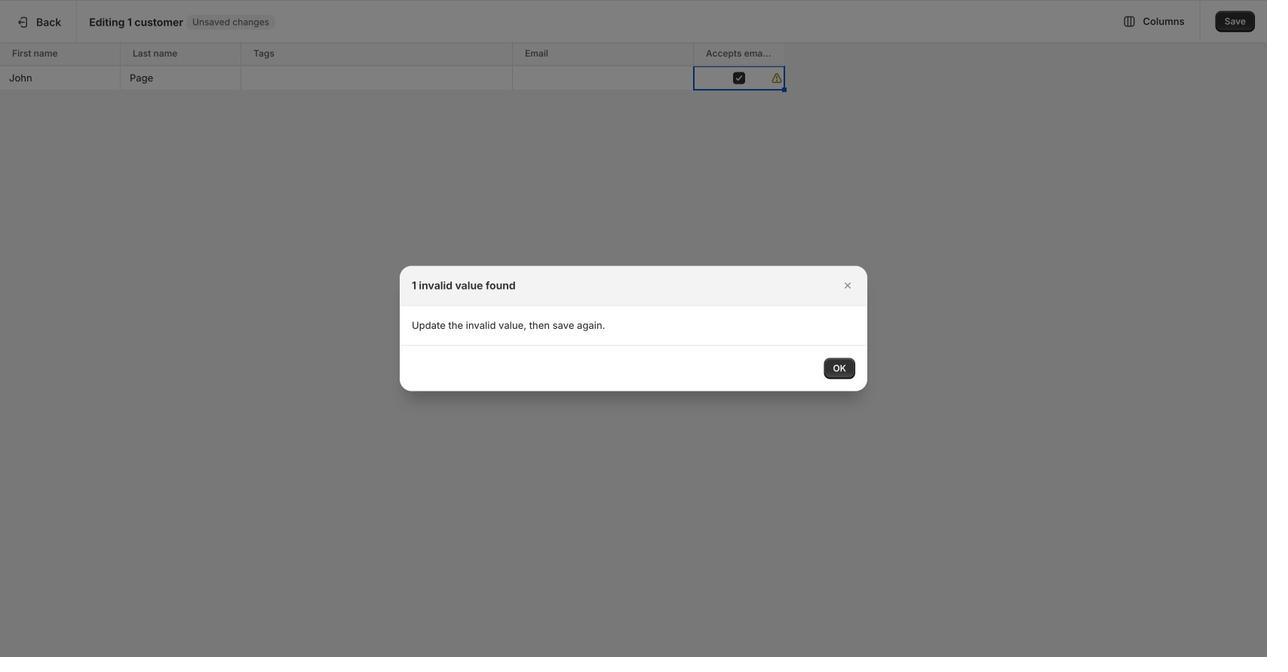 Task type: locate. For each thing, give the bounding box(es) containing it.
dialog
[[0, 266, 1268, 391]]

row
[[0, 42, 785, 66], [0, 66, 785, 91]]

2 row from the top
[[0, 66, 785, 91]]



Task type: describe. For each thing, give the bounding box(es) containing it.
1 row from the top
[[0, 42, 785, 66]]

editing 1 customer grid
[[0, 42, 785, 91]]

shopify image
[[33, 15, 80, 30]]



Task type: vqa. For each thing, say whether or not it's contained in the screenshot.
first row from the top
yes



